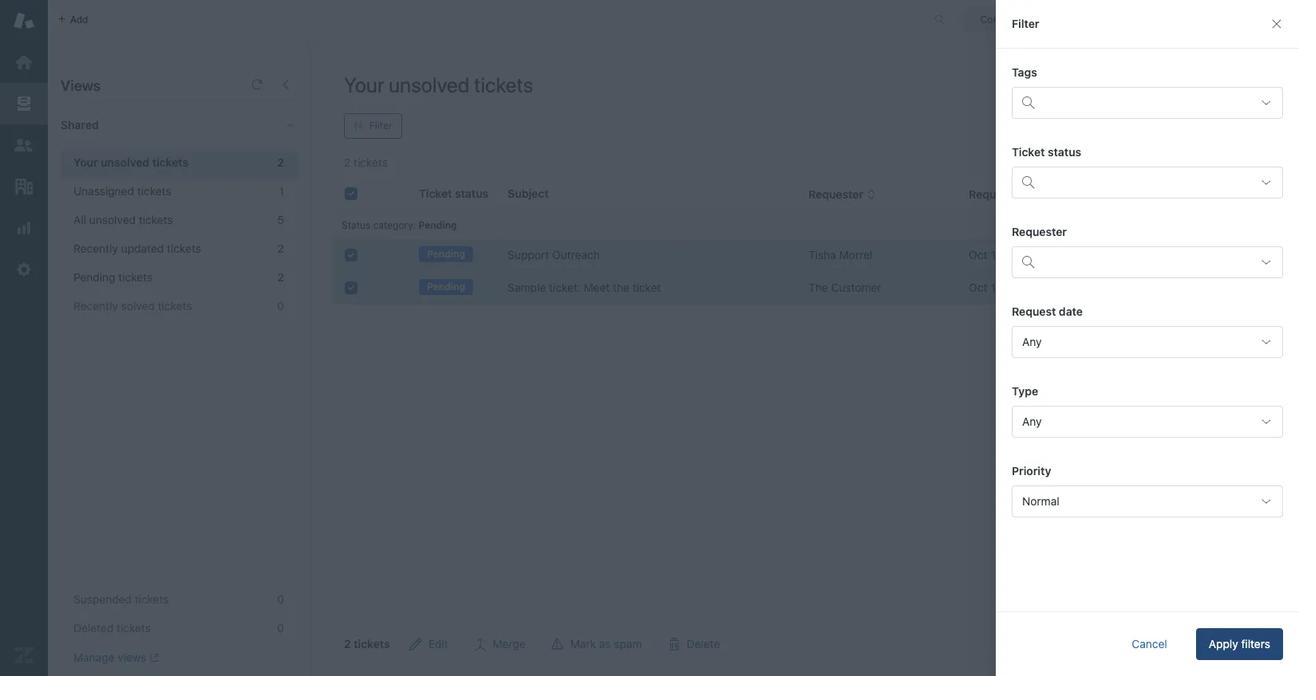 Task type: describe. For each thing, give the bounding box(es) containing it.
filter dialog
[[996, 0, 1299, 677]]

status
[[342, 219, 370, 231]]

sample ticket: meet the ticket link
[[508, 280, 661, 296]]

status category: pending
[[342, 219, 457, 231]]

refresh views pane image
[[251, 78, 263, 91]]

row containing support outreach
[[332, 239, 1287, 272]]

recently updated tickets
[[73, 242, 201, 255]]

delete
[[687, 638, 720, 651]]

filter inside 'filter' button
[[369, 120, 392, 132]]

ticket status
[[1012, 145, 1081, 159]]

0 for suspended tickets
[[277, 593, 284, 606]]

requester button
[[808, 188, 876, 202]]

suspended tickets
[[73, 593, 169, 606]]

recently for recently solved tickets
[[73, 299, 118, 313]]

main element
[[0, 0, 48, 677]]

collapse views pane image
[[279, 78, 292, 91]]

filters
[[1241, 638, 1270, 651]]

0 vertical spatial your
[[344, 73, 384, 97]]

pending tickets
[[73, 271, 153, 284]]

manage views
[[73, 651, 146, 665]]

1 cancel button from the left
[[1119, 629, 1180, 661]]

2 tickets
[[344, 638, 390, 651]]

unsolved for 5
[[89, 213, 136, 227]]

spam
[[614, 638, 642, 651]]

sample ticket: meet the ticket
[[508, 281, 661, 294]]

0 horizontal spatial your
[[73, 156, 98, 169]]

2 cancel button from the left
[[1206, 629, 1267, 661]]

status
[[1048, 145, 1081, 159]]

tisha
[[808, 248, 836, 262]]

mark as spam
[[570, 638, 642, 651]]

any for request date
[[1022, 335, 1042, 349]]

date
[[1059, 305, 1083, 318]]

suspended
[[73, 593, 132, 606]]

organizations image
[[14, 176, 34, 197]]

mark as spam button
[[538, 629, 655, 661]]

normal
[[1022, 495, 1059, 508]]

close drawer image
[[1270, 18, 1283, 30]]

priority inside the filter dialog
[[1012, 464, 1051, 478]]

requester inside button
[[808, 188, 863, 201]]

cancel inside the filter dialog
[[1132, 638, 1167, 651]]

the customer
[[808, 281, 881, 294]]

18
[[991, 281, 1003, 294]]

type inside the filter dialog
[[1012, 385, 1038, 398]]

unassigned
[[73, 184, 134, 198]]

type button
[[1058, 188, 1098, 202]]

2 for your unsolved tickets
[[277, 156, 284, 169]]

edit
[[428, 638, 448, 651]]

deleted tickets
[[73, 622, 151, 635]]

ticket
[[1012, 145, 1045, 159]]

cancel inside now showing 2 tickets region
[[1219, 638, 1254, 651]]

shared button
[[48, 101, 269, 149]]

0 for deleted tickets
[[277, 622, 284, 635]]

support outreach link
[[508, 247, 600, 263]]

solved
[[121, 299, 155, 313]]

admin image
[[14, 259, 34, 280]]

customers image
[[14, 135, 34, 156]]

Normal field
[[1012, 486, 1283, 518]]

requested
[[969, 188, 1026, 201]]

tickets inside now showing 2 tickets region
[[354, 638, 390, 651]]

oct for oct 19
[[969, 248, 988, 262]]

morrel
[[839, 248, 872, 262]]

merge
[[493, 638, 526, 651]]

request date
[[1012, 305, 1083, 318]]

filter button
[[344, 113, 402, 139]]

type inside button
[[1058, 188, 1085, 201]]

oct for oct 18
[[969, 281, 988, 294]]

sample
[[508, 281, 546, 294]]



Task type: locate. For each thing, give the bounding box(es) containing it.
cancel
[[1132, 638, 1167, 651], [1219, 638, 1254, 651]]

0 vertical spatial recently
[[73, 242, 118, 255]]

0 horizontal spatial priority
[[1012, 464, 1051, 478]]

1 horizontal spatial your
[[344, 73, 384, 97]]

ticket
[[633, 281, 661, 294]]

unsolved up unassigned tickets at the top
[[101, 156, 149, 169]]

2 oct from the top
[[969, 281, 988, 294]]

manage
[[73, 651, 114, 665]]

delete button
[[655, 629, 733, 661]]

manage views link
[[73, 651, 159, 665]]

priority inside button
[[1172, 188, 1212, 201]]

mark
[[570, 638, 596, 651]]

type
[[1058, 188, 1085, 201], [1012, 385, 1038, 398]]

2 any from the top
[[1022, 415, 1042, 428]]

1 horizontal spatial cancel button
[[1206, 629, 1267, 661]]

5
[[277, 213, 284, 227]]

tisha morrel
[[808, 248, 872, 262]]

1 vertical spatial unsolved
[[101, 156, 149, 169]]

your unsolved tickets up unassigned tickets at the top
[[73, 156, 188, 169]]

1 any from the top
[[1022, 335, 1042, 349]]

3 0 from the top
[[277, 622, 284, 635]]

2 0 from the top
[[277, 593, 284, 606]]

ticket:
[[549, 281, 581, 294]]

recently down pending tickets
[[73, 299, 118, 313]]

1 row from the top
[[332, 239, 1287, 272]]

as
[[599, 638, 611, 651]]

views image
[[14, 93, 34, 114]]

apply filters
[[1209, 638, 1270, 651]]

any
[[1022, 335, 1042, 349], [1022, 415, 1042, 428]]

1 recently from the top
[[73, 242, 118, 255]]

1 horizontal spatial priority
[[1172, 188, 1212, 201]]

recently for recently updated tickets
[[73, 242, 118, 255]]

0 horizontal spatial cancel button
[[1119, 629, 1180, 661]]

1 horizontal spatial type
[[1058, 188, 1085, 201]]

oct left 18
[[969, 281, 988, 294]]

0 vertical spatial any field
[[1012, 326, 1283, 358]]

0 vertical spatial your unsolved tickets
[[344, 73, 533, 97]]

filter
[[1012, 17, 1039, 30], [369, 120, 392, 132]]

1 vertical spatial any
[[1022, 415, 1042, 428]]

reporting image
[[14, 218, 34, 239]]

tickets
[[474, 73, 533, 97], [152, 156, 188, 169], [137, 184, 171, 198], [139, 213, 173, 227], [167, 242, 201, 255], [118, 271, 153, 284], [158, 299, 192, 313], [135, 593, 169, 606], [117, 622, 151, 635], [354, 638, 390, 651]]

unsolved
[[389, 73, 469, 97], [101, 156, 149, 169], [89, 213, 136, 227]]

all
[[73, 213, 86, 227]]

requester element
[[1012, 247, 1283, 278]]

meet
[[584, 281, 610, 294]]

1 any field from the top
[[1012, 326, 1283, 358]]

edit button
[[396, 629, 461, 661]]

priority
[[1172, 188, 1212, 201], [1012, 464, 1051, 478]]

0 horizontal spatial filter
[[369, 120, 392, 132]]

any for type
[[1022, 415, 1042, 428]]

recently down all
[[73, 242, 118, 255]]

2 vertical spatial 0
[[277, 622, 284, 635]]

1 vertical spatial any field
[[1012, 406, 1283, 438]]

shared heading
[[48, 101, 311, 149]]

0 vertical spatial any
[[1022, 335, 1042, 349]]

apply filters button
[[1196, 629, 1283, 661]]

0 horizontal spatial type
[[1012, 385, 1038, 398]]

1
[[279, 184, 284, 198]]

row
[[332, 239, 1287, 272], [332, 272, 1287, 304]]

row up the at the top right of the page
[[332, 239, 1287, 272]]

priority button
[[1172, 188, 1225, 202]]

2 any field from the top
[[1012, 406, 1283, 438]]

request
[[1012, 305, 1056, 318]]

your up 'filter' button
[[344, 73, 384, 97]]

0 vertical spatial type
[[1058, 188, 1085, 201]]

support outreach
[[508, 248, 600, 262]]

filter inside the filter dialog
[[1012, 17, 1039, 30]]

0 vertical spatial requester
[[808, 188, 863, 201]]

1 vertical spatial your unsolved tickets
[[73, 156, 188, 169]]

requested button
[[969, 188, 1039, 202]]

1 horizontal spatial your unsolved tickets
[[344, 73, 533, 97]]

unsolved up 'filter' button
[[389, 73, 469, 97]]

apply
[[1209, 638, 1238, 651]]

your up unassigned
[[73, 156, 98, 169]]

requester up tisha morrel
[[808, 188, 863, 201]]

0 for recently solved tickets
[[277, 299, 284, 313]]

19
[[991, 248, 1003, 262]]

1 horizontal spatial filter
[[1012, 17, 1039, 30]]

views
[[118, 651, 146, 665]]

1 vertical spatial requester
[[1012, 225, 1067, 239]]

updated
[[121, 242, 164, 255]]

2
[[277, 156, 284, 169], [277, 242, 284, 255], [277, 271, 284, 284], [344, 638, 351, 651]]

shared
[[61, 118, 99, 132]]

0 horizontal spatial requester
[[808, 188, 863, 201]]

(opens in a new tab) image
[[146, 654, 159, 663]]

your unsolved tickets up 'filter' button
[[344, 73, 533, 97]]

2 for pending tickets
[[277, 271, 284, 284]]

unsolved for 2
[[101, 156, 149, 169]]

conversations
[[980, 13, 1045, 25]]

requester inside the filter dialog
[[1012, 225, 1067, 239]]

any field for request date
[[1012, 326, 1283, 358]]

category:
[[373, 219, 416, 231]]

1 vertical spatial 0
[[277, 593, 284, 606]]

1 oct from the top
[[969, 248, 988, 262]]

unassigned tickets
[[73, 184, 171, 198]]

cancel button
[[1119, 629, 1180, 661], [1206, 629, 1267, 661]]

recently solved tickets
[[73, 299, 192, 313]]

support
[[508, 248, 549, 262]]

2 row from the top
[[332, 272, 1287, 304]]

oct 19
[[969, 248, 1003, 262]]

now showing 2 tickets region
[[312, 171, 1299, 677]]

all unsolved tickets
[[73, 213, 173, 227]]

0
[[277, 299, 284, 313], [277, 593, 284, 606], [277, 622, 284, 635]]

customer
[[831, 281, 881, 294]]

1 vertical spatial type
[[1012, 385, 1038, 398]]

Any field
[[1012, 326, 1283, 358], [1012, 406, 1283, 438]]

0 vertical spatial priority
[[1172, 188, 1212, 201]]

views
[[61, 77, 101, 94]]

any field for type
[[1012, 406, 1283, 438]]

2 cancel from the left
[[1219, 638, 1254, 651]]

1 vertical spatial priority
[[1012, 464, 1051, 478]]

1 vertical spatial oct
[[969, 281, 988, 294]]

pending
[[419, 219, 457, 231], [427, 248, 465, 260], [73, 271, 115, 284], [427, 281, 465, 293]]

recently
[[73, 242, 118, 255], [73, 299, 118, 313]]

your
[[344, 73, 384, 97], [73, 156, 98, 169]]

2 for recently updated tickets
[[277, 242, 284, 255]]

your unsolved tickets
[[344, 73, 533, 97], [73, 156, 188, 169]]

row containing sample ticket: meet the ticket
[[332, 272, 1287, 304]]

oct
[[969, 248, 988, 262], [969, 281, 988, 294]]

requester
[[808, 188, 863, 201], [1012, 225, 1067, 239]]

get started image
[[14, 52, 34, 73]]

row down tisha
[[332, 272, 1287, 304]]

deleted
[[73, 622, 114, 635]]

oct 18
[[969, 281, 1003, 294]]

2 recently from the top
[[73, 299, 118, 313]]

1 vertical spatial filter
[[369, 120, 392, 132]]

merge button
[[461, 629, 538, 661]]

1 horizontal spatial cancel
[[1219, 638, 1254, 651]]

1 0 from the top
[[277, 299, 284, 313]]

0 vertical spatial 0
[[277, 299, 284, 313]]

1 cancel from the left
[[1132, 638, 1167, 651]]

the
[[613, 281, 630, 294]]

0 horizontal spatial cancel
[[1132, 638, 1167, 651]]

conversations button
[[963, 7, 1081, 32]]

tags
[[1012, 65, 1037, 79]]

zendesk support image
[[14, 10, 34, 31]]

tags element
[[1012, 87, 1283, 119]]

2 vertical spatial unsolved
[[89, 213, 136, 227]]

2 inside region
[[344, 638, 351, 651]]

1 vertical spatial your
[[73, 156, 98, 169]]

subject
[[508, 187, 549, 200]]

0 vertical spatial filter
[[1012, 17, 1039, 30]]

0 vertical spatial unsolved
[[389, 73, 469, 97]]

0 vertical spatial oct
[[969, 248, 988, 262]]

ticket status element
[[1012, 167, 1283, 199]]

unsolved down unassigned
[[89, 213, 136, 227]]

0 horizontal spatial your unsolved tickets
[[73, 156, 188, 169]]

requester down requested button on the top right
[[1012, 225, 1067, 239]]

oct left 19
[[969, 248, 988, 262]]

zendesk image
[[14, 646, 34, 666]]

1 horizontal spatial requester
[[1012, 225, 1067, 239]]

1 vertical spatial recently
[[73, 299, 118, 313]]

the
[[808, 281, 828, 294]]

outreach
[[552, 248, 600, 262]]



Task type: vqa. For each thing, say whether or not it's contained in the screenshot.
settings
no



